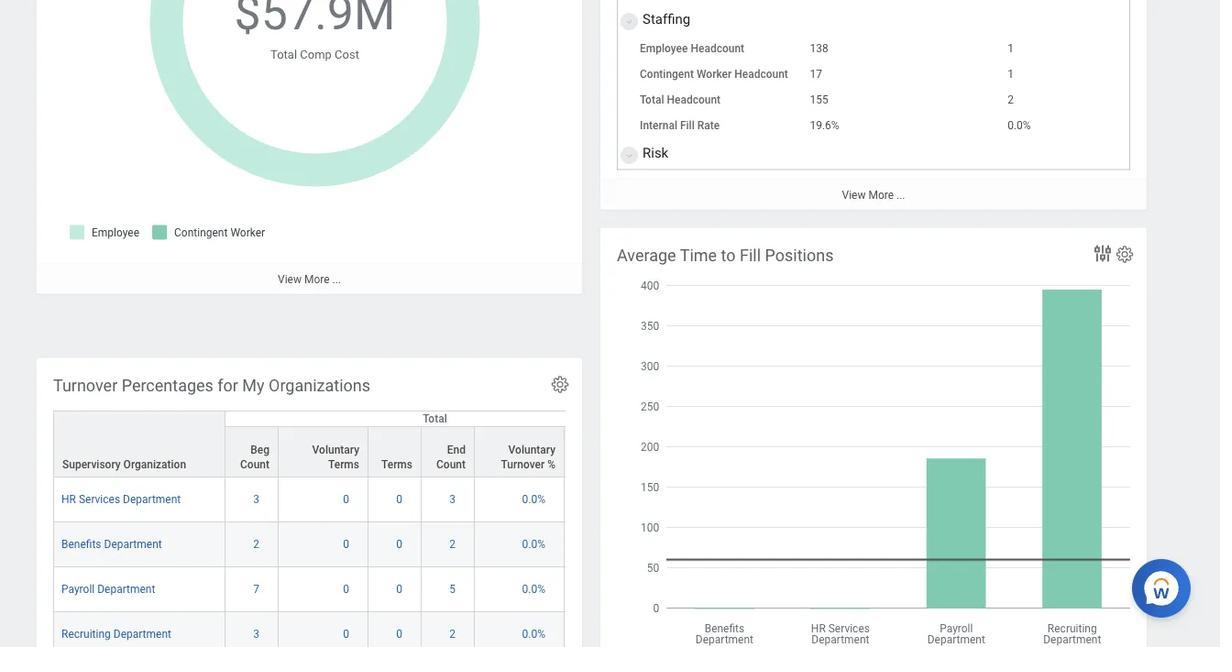 Task type: vqa. For each thing, say whether or not it's contained in the screenshot.
Export to Excel image
no



Task type: locate. For each thing, give the bounding box(es) containing it.
department up recruiting department "link"
[[97, 583, 155, 596]]

department right the recruiting
[[113, 628, 171, 640]]

0 horizontal spatial fill
[[680, 120, 695, 133]]

3 for 2
[[253, 628, 259, 640]]

3 button down beg count
[[253, 492, 262, 507]]

... inside workforce cost visibility element
[[332, 273, 341, 286]]

voluntary terms button
[[279, 427, 368, 476]]

count for beg
[[240, 458, 270, 471]]

2 button for 2
[[449, 537, 458, 552]]

global support organization health element
[[600, 0, 1220, 359]]

fill left rate
[[680, 120, 695, 133]]

0.0% button for payroll department
[[522, 582, 548, 596]]

1 voluntary from the left
[[312, 443, 359, 456]]

headcount up the internal fill rate
[[667, 94, 721, 107]]

terms left the terms column header
[[328, 458, 359, 471]]

view more ... link for global support organization health element
[[600, 179, 1147, 210]]

1 vertical spatial collapse image
[[622, 145, 633, 167]]

0 vertical spatial fill
[[680, 120, 695, 133]]

collapse image left risk
[[622, 145, 633, 167]]

total button
[[226, 411, 644, 426]]

view more ... for view more ... "link" within global support organization health element
[[842, 188, 905, 201]]

department inside "link"
[[113, 628, 171, 640]]

total up internal
[[640, 94, 664, 107]]

1 vertical spatial more
[[304, 273, 330, 286]]

average time to fill positions
[[617, 246, 834, 265]]

2 button
[[253, 537, 262, 552], [449, 537, 458, 552], [449, 627, 458, 641]]

view inside global support organization health element
[[842, 188, 866, 201]]

employee headcount
[[640, 43, 744, 56]]

1 count from the left
[[240, 458, 270, 471]]

3 button for 3
[[253, 492, 262, 507]]

0 vertical spatial ...
[[897, 188, 905, 201]]

2 count from the left
[[436, 458, 466, 471]]

count down "end"
[[436, 458, 466, 471]]

headcount
[[691, 43, 744, 56], [734, 68, 788, 81], [667, 94, 721, 107]]

cell for recruiting department
[[565, 612, 645, 647]]

0 vertical spatial view more ... link
[[600, 179, 1147, 210]]

view more ...
[[842, 188, 905, 201], [278, 273, 341, 286]]

more inside global support organization health element
[[868, 188, 894, 201]]

1 row from the top
[[53, 410, 645, 478]]

view more ... inside global support organization health element
[[842, 188, 905, 201]]

view inside workforce cost visibility element
[[278, 273, 302, 286]]

1 vertical spatial view more ...
[[278, 273, 341, 286]]

7 button
[[253, 582, 262, 596]]

count for end
[[436, 458, 466, 471]]

0 horizontal spatial view more ...
[[278, 273, 341, 286]]

voluntary turnover % button
[[475, 427, 564, 476]]

more for workforce cost visibility element
[[304, 273, 330, 286]]

rate
[[697, 120, 720, 133]]

1 horizontal spatial terms
[[381, 458, 413, 471]]

total comp cost
[[271, 47, 359, 61]]

1 vertical spatial total
[[640, 94, 664, 107]]

2 horizontal spatial total
[[640, 94, 664, 107]]

2 button down 5 button
[[449, 627, 458, 641]]

collapse image for risk
[[622, 145, 633, 167]]

configure and view chart data image
[[1092, 242, 1114, 264]]

cell
[[565, 477, 645, 522], [565, 522, 645, 567], [565, 567, 645, 612], [565, 612, 645, 647]]

view more ... link inside global support organization health element
[[600, 179, 1147, 210]]

3 for 3
[[253, 493, 259, 506]]

turnover up supervisory
[[53, 376, 118, 395]]

2 collapse image from the top
[[622, 145, 633, 167]]

turnover
[[53, 376, 118, 395], [501, 458, 545, 471]]

2 voluntary from the left
[[508, 443, 556, 456]]

1 vertical spatial view more ... link
[[37, 264, 582, 294]]

collapse image
[[622, 12, 633, 34], [622, 145, 633, 167]]

terms column header
[[369, 426, 422, 494]]

supervisory
[[62, 458, 121, 471]]

0 vertical spatial 1
[[1008, 43, 1014, 56]]

end count column header
[[422, 426, 475, 494]]

more
[[868, 188, 894, 201], [304, 273, 330, 286]]

0 vertical spatial view
[[842, 188, 866, 201]]

beg count column header
[[226, 426, 279, 494]]

1 horizontal spatial count
[[436, 458, 466, 471]]

4 cell from the top
[[565, 612, 645, 647]]

1 horizontal spatial view more ...
[[842, 188, 905, 201]]

configure turnover percentages for my organizations image
[[550, 374, 570, 395]]

0 horizontal spatial total
[[271, 47, 297, 61]]

3 button
[[253, 492, 262, 507], [449, 492, 458, 507], [253, 627, 262, 641]]

department down hr services department
[[104, 538, 162, 551]]

0 button
[[343, 492, 352, 507], [396, 492, 405, 507], [343, 537, 352, 552], [396, 537, 405, 552], [343, 582, 352, 596], [396, 582, 405, 596], [343, 627, 352, 641], [396, 627, 405, 641]]

138
[[810, 43, 828, 56]]

1 terms from the left
[[328, 458, 359, 471]]

...
[[897, 188, 905, 201], [332, 273, 341, 286]]

turnover left %
[[501, 458, 545, 471]]

total left comp
[[271, 47, 297, 61]]

headcount up worker on the right top
[[691, 43, 744, 56]]

1 horizontal spatial total
[[423, 412, 447, 425]]

4 0.0% button from the top
[[522, 627, 548, 641]]

fill right the to
[[740, 246, 761, 265]]

1 collapse image from the top
[[622, 12, 633, 34]]

cell for benefits department
[[565, 522, 645, 567]]

2 button up 5
[[449, 537, 458, 552]]

6 row from the top
[[53, 612, 645, 647]]

1 horizontal spatial view
[[842, 188, 866, 201]]

0 horizontal spatial more
[[304, 273, 330, 286]]

view for view more ... "link" within global support organization health element
[[842, 188, 866, 201]]

0 horizontal spatial terms
[[328, 458, 359, 471]]

total up end count popup button
[[423, 412, 447, 425]]

turnover percentages for my organizations
[[53, 376, 370, 395]]

hr services department
[[61, 493, 181, 506]]

1 vertical spatial fill
[[740, 246, 761, 265]]

4 row from the top
[[53, 522, 645, 567]]

voluntary
[[312, 443, 359, 456], [508, 443, 556, 456]]

terms left 'end count' column header
[[381, 458, 413, 471]]

1 for 138
[[1008, 43, 1014, 56]]

3 0.0% button from the top
[[522, 582, 548, 596]]

2 1 from the top
[[1008, 68, 1014, 81]]

terms inside voluntary terms
[[328, 458, 359, 471]]

department for benefits department
[[104, 538, 162, 551]]

headcount right worker on the right top
[[734, 68, 788, 81]]

1 cell from the top
[[565, 477, 645, 522]]

cell for hr services department
[[565, 477, 645, 522]]

0
[[343, 493, 349, 506], [396, 493, 402, 506], [343, 538, 349, 551], [396, 538, 402, 551], [343, 583, 349, 596], [396, 583, 402, 596], [343, 628, 349, 640], [396, 628, 402, 640]]

more inside workforce cost visibility element
[[304, 273, 330, 286]]

5
[[449, 583, 456, 596]]

19.6%
[[810, 120, 839, 133]]

0 horizontal spatial turnover
[[53, 376, 118, 395]]

3 down end count at bottom
[[449, 493, 456, 506]]

0 horizontal spatial view more ... link
[[37, 264, 582, 294]]

1 1 from the top
[[1008, 43, 1014, 56]]

row
[[53, 410, 645, 478], [53, 426, 645, 494], [53, 477, 645, 522], [53, 522, 645, 567], [53, 567, 645, 612], [53, 612, 645, 647]]

3 row from the top
[[53, 477, 645, 522]]

1 0.0% button from the top
[[522, 492, 548, 507]]

to
[[721, 246, 736, 265]]

2 for 2 button associated with 3
[[449, 628, 456, 640]]

2 0.0% button from the top
[[522, 537, 548, 552]]

end
[[447, 443, 466, 456]]

staffing
[[643, 12, 690, 28]]

2 terms from the left
[[381, 458, 413, 471]]

benefits
[[61, 538, 101, 551]]

more for global support organization health element
[[868, 188, 894, 201]]

1 vertical spatial turnover
[[501, 458, 545, 471]]

... inside global support organization health element
[[897, 188, 905, 201]]

0 horizontal spatial view
[[278, 273, 302, 286]]

2
[[1008, 94, 1014, 107], [253, 538, 259, 551], [449, 538, 456, 551], [449, 628, 456, 640]]

2 vertical spatial headcount
[[667, 94, 721, 107]]

view
[[842, 188, 866, 201], [278, 273, 302, 286]]

0.0% for payroll department
[[522, 583, 545, 596]]

total for total comp cost
[[271, 47, 297, 61]]

voluntary turnover % column header
[[475, 426, 565, 494]]

view more ... link
[[600, 179, 1147, 210], [37, 264, 582, 294]]

payroll department
[[61, 583, 155, 596]]

0 vertical spatial view more ...
[[842, 188, 905, 201]]

total inside global support organization health element
[[640, 94, 664, 107]]

my
[[242, 376, 265, 395]]

view more ... inside workforce cost visibility element
[[278, 273, 341, 286]]

view more ... for workforce cost visibility element's view more ... "link"
[[278, 273, 341, 286]]

0 vertical spatial collapse image
[[622, 12, 633, 34]]

3 button down end count at bottom
[[449, 492, 458, 507]]

3
[[253, 493, 259, 506], [449, 493, 456, 506], [253, 628, 259, 640]]

benefits department link
[[61, 534, 162, 551]]

0 vertical spatial total
[[271, 47, 297, 61]]

3 down beg count
[[253, 493, 259, 506]]

collapse image left staffing
[[622, 12, 633, 34]]

fill
[[680, 120, 695, 133], [740, 246, 761, 265]]

collapse image for staffing
[[622, 12, 633, 34]]

1 horizontal spatial voluntary
[[508, 443, 556, 456]]

155
[[810, 94, 828, 107]]

department down organization
[[123, 493, 181, 506]]

0.0% for recruiting department
[[522, 628, 545, 640]]

5 row from the top
[[53, 567, 645, 612]]

total
[[271, 47, 297, 61], [640, 94, 664, 107], [423, 412, 447, 425]]

beg
[[250, 443, 270, 456]]

0.0% button
[[522, 492, 548, 507], [522, 537, 548, 552], [522, 582, 548, 596], [522, 627, 548, 641]]

0 vertical spatial headcount
[[691, 43, 744, 56]]

0 horizontal spatial voluntary
[[312, 443, 359, 456]]

1 vertical spatial 1
[[1008, 68, 1014, 81]]

1 horizontal spatial ...
[[897, 188, 905, 201]]

1 horizontal spatial turnover
[[501, 458, 545, 471]]

1 vertical spatial view
[[278, 273, 302, 286]]

department for payroll department
[[97, 583, 155, 596]]

1 horizontal spatial more
[[868, 188, 894, 201]]

row containing hr services department
[[53, 477, 645, 522]]

3 down 7 button
[[253, 628, 259, 640]]

1 horizontal spatial fill
[[740, 246, 761, 265]]

contingent worker headcount
[[640, 68, 788, 81]]

time
[[680, 246, 717, 265]]

total inside workforce cost visibility element
[[271, 47, 297, 61]]

voluntary up %
[[508, 443, 556, 456]]

1 for 17
[[1008, 68, 1014, 81]]

count down beg on the left bottom of page
[[240, 458, 270, 471]]

count
[[240, 458, 270, 471], [436, 458, 466, 471]]

terms
[[328, 458, 359, 471], [381, 458, 413, 471]]

1 vertical spatial ...
[[332, 273, 341, 286]]

2 button up 7
[[253, 537, 262, 552]]

row containing recruiting department
[[53, 612, 645, 647]]

voluntary terms
[[312, 443, 359, 471]]

supervisory organization column header
[[53, 410, 226, 478]]

0.0% for hr services department
[[522, 493, 545, 506]]

3 button down 7 button
[[253, 627, 262, 641]]

voluntary left terms popup button
[[312, 443, 359, 456]]

1 horizontal spatial view more ... link
[[600, 179, 1147, 210]]

supervisory organization button
[[54, 411, 225, 476]]

3 button for 2
[[253, 627, 262, 641]]

2 cell from the top
[[565, 522, 645, 567]]

3 cell from the top
[[565, 567, 645, 612]]

voluntary inside voluntary turnover %
[[508, 443, 556, 456]]

0 horizontal spatial count
[[240, 458, 270, 471]]

2 vertical spatial total
[[423, 412, 447, 425]]

0.0%
[[1008, 120, 1031, 133], [522, 493, 545, 506], [522, 538, 545, 551], [522, 583, 545, 596], [522, 628, 545, 640]]

department
[[123, 493, 181, 506], [104, 538, 162, 551], [97, 583, 155, 596], [113, 628, 171, 640]]

0 vertical spatial more
[[868, 188, 894, 201]]

total headcount
[[640, 94, 721, 107]]

1
[[1008, 43, 1014, 56], [1008, 68, 1014, 81]]

0 horizontal spatial ...
[[332, 273, 341, 286]]

2 row from the top
[[53, 426, 645, 494]]



Task type: describe. For each thing, give the bounding box(es) containing it.
0.0% button for hr services department
[[522, 492, 548, 507]]

internal
[[640, 120, 677, 133]]

average
[[617, 246, 676, 265]]

0.0% button for recruiting department
[[522, 627, 548, 641]]

benefits department
[[61, 538, 162, 551]]

0.0% inside global support organization health element
[[1008, 120, 1031, 133]]

configure average time to fill positions image
[[1115, 244, 1135, 264]]

payroll department link
[[61, 579, 155, 596]]

5 button
[[449, 582, 458, 596]]

row containing payroll department
[[53, 567, 645, 612]]

payroll
[[61, 583, 95, 596]]

organizations
[[269, 376, 370, 395]]

average time to fill positions element
[[600, 228, 1147, 647]]

2 for 2 button on top of 7
[[253, 538, 259, 551]]

services
[[79, 493, 120, 506]]

cell for payroll department
[[565, 567, 645, 612]]

2 button for 3
[[449, 627, 458, 641]]

headcount for total headcount
[[667, 94, 721, 107]]

0 vertical spatial turnover
[[53, 376, 118, 395]]

terms button
[[369, 427, 421, 476]]

worker
[[697, 68, 732, 81]]

7
[[253, 583, 259, 596]]

voluntary for terms
[[312, 443, 359, 456]]

for
[[218, 376, 238, 395]]

internal fill rate
[[640, 120, 720, 133]]

department for recruiting department
[[113, 628, 171, 640]]

positions
[[765, 246, 834, 265]]

beg count
[[240, 443, 270, 471]]

row containing benefits department
[[53, 522, 645, 567]]

voluntary terms column header
[[279, 426, 369, 494]]

voluntary for turnover
[[508, 443, 556, 456]]

contingent
[[640, 68, 694, 81]]

1 vertical spatial headcount
[[734, 68, 788, 81]]

cost
[[335, 47, 359, 61]]

hr services department link
[[61, 489, 181, 506]]

2 inside global support organization health element
[[1008, 94, 1014, 107]]

17
[[810, 68, 822, 81]]

percentages
[[122, 376, 213, 395]]

comp
[[300, 47, 332, 61]]

view for workforce cost visibility element's view more ... "link"
[[278, 273, 302, 286]]

turnover inside voluntary turnover %
[[501, 458, 545, 471]]

fill inside global support organization health element
[[680, 120, 695, 133]]

... for view more ... "link" within global support organization health element
[[897, 188, 905, 201]]

headcount for employee headcount
[[691, 43, 744, 56]]

risk
[[643, 145, 668, 161]]

0.0% for benefits department
[[522, 538, 545, 551]]

... for workforce cost visibility element's view more ... "link"
[[332, 273, 341, 286]]

row containing total
[[53, 410, 645, 478]]

recruiting department link
[[61, 624, 171, 640]]

end count
[[436, 443, 466, 471]]

voluntary turnover %
[[501, 443, 556, 471]]

end count button
[[422, 427, 474, 476]]

turnover percentages for my organizations element
[[37, 358, 645, 647]]

0.0% button for benefits department
[[522, 537, 548, 552]]

view more ... link for workforce cost visibility element
[[37, 264, 582, 294]]

supervisory organization
[[62, 458, 186, 471]]

row containing beg count
[[53, 426, 645, 494]]

beg count button
[[226, 427, 278, 476]]

total for total headcount
[[640, 94, 664, 107]]

recruiting department
[[61, 628, 171, 640]]

2 for 2 button related to 2
[[449, 538, 456, 551]]

organization
[[123, 458, 186, 471]]

total inside total popup button
[[423, 412, 447, 425]]

employee
[[640, 43, 688, 56]]

hr
[[61, 493, 76, 506]]

%
[[547, 458, 556, 471]]

workforce cost visibility element
[[37, 0, 582, 294]]

recruiting
[[61, 628, 111, 640]]



